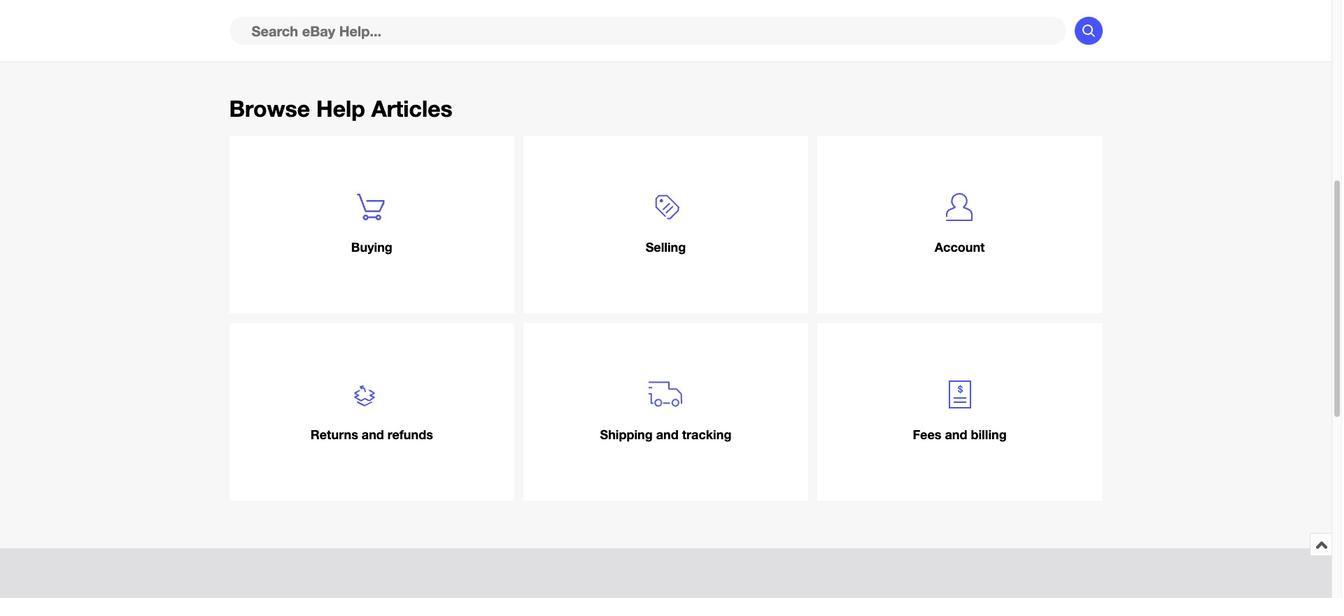 Task type: describe. For each thing, give the bounding box(es) containing it.
shipping
[[600, 427, 653, 443]]

returns and refunds
[[311, 427, 433, 443]]

browse
[[229, 95, 310, 122]]

and for returns
[[362, 427, 384, 443]]

selling
[[646, 239, 686, 255]]

account
[[935, 239, 985, 255]]

shipping and tracking link
[[523, 324, 809, 502]]

selling link
[[523, 136, 809, 314]]

fees
[[913, 427, 942, 443]]

and for fees
[[946, 427, 968, 443]]

returns and refunds link
[[229, 324, 515, 502]]

articles
[[372, 95, 453, 122]]

Search eBay Help... text field
[[229, 17, 1067, 45]]

shipping and tracking
[[600, 427, 732, 443]]



Task type: locate. For each thing, give the bounding box(es) containing it.
2 horizontal spatial and
[[946, 427, 968, 443]]

refunds
[[388, 427, 433, 443]]

and left tracking
[[657, 427, 679, 443]]

browse help articles
[[229, 95, 453, 122]]

0 horizontal spatial and
[[362, 427, 384, 443]]

buying link
[[229, 136, 515, 314]]

tracking
[[683, 427, 732, 443]]

1 and from the left
[[362, 427, 384, 443]]

1 horizontal spatial and
[[657, 427, 679, 443]]

account link
[[818, 136, 1103, 314]]

and right fees
[[946, 427, 968, 443]]

fees and billing link
[[818, 324, 1103, 502]]

buying
[[351, 239, 393, 255]]

2 and from the left
[[657, 427, 679, 443]]

and left refunds
[[362, 427, 384, 443]]

fees and billing
[[913, 427, 1007, 443]]

and
[[362, 427, 384, 443], [657, 427, 679, 443], [946, 427, 968, 443]]

returns
[[311, 427, 358, 443]]

billing
[[971, 427, 1007, 443]]

3 and from the left
[[946, 427, 968, 443]]

and for shipping
[[657, 427, 679, 443]]

help
[[316, 95, 365, 122]]



Task type: vqa. For each thing, say whether or not it's contained in the screenshot.
more
no



